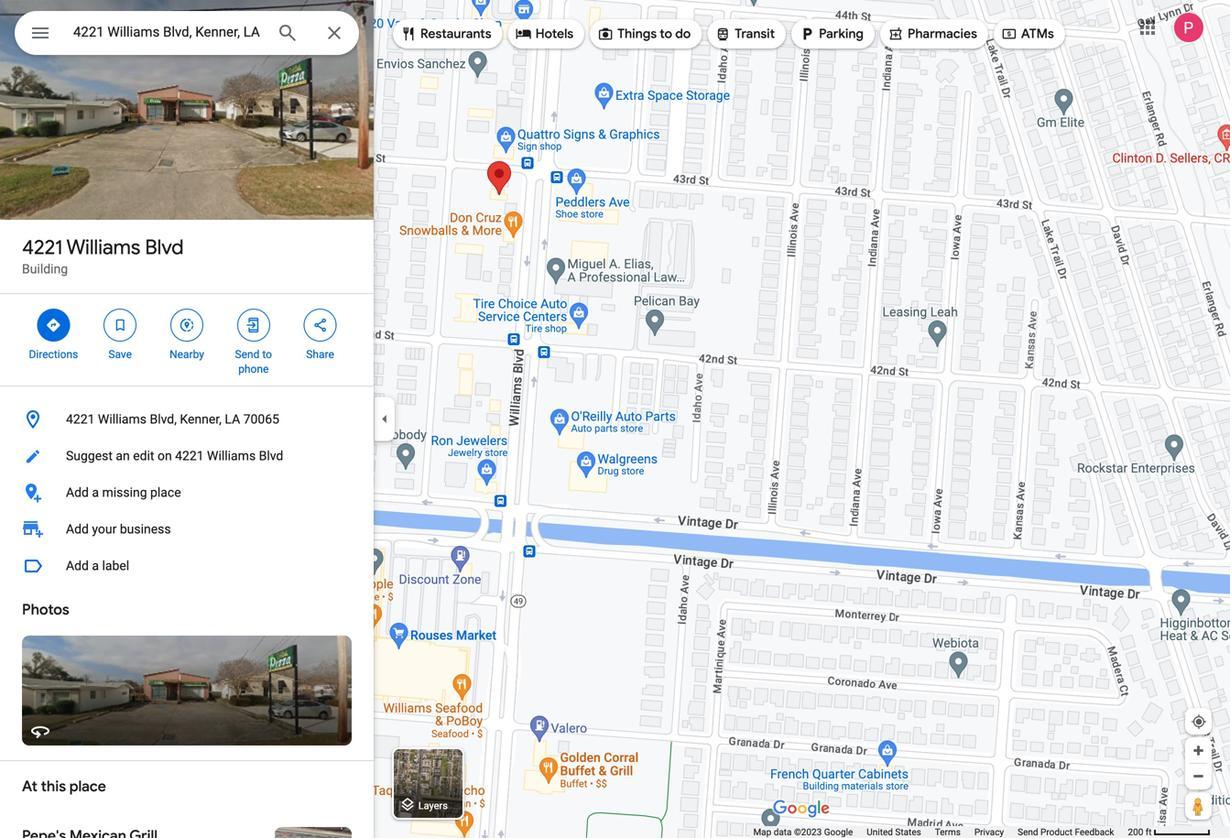 Task type: describe. For each thing, give the bounding box(es) containing it.
terms button
[[935, 826, 961, 838]]

business
[[120, 522, 171, 537]]

directions
[[29, 348, 78, 361]]

 button
[[15, 11, 66, 59]]

a for label
[[92, 558, 99, 574]]


[[799, 24, 816, 44]]

suggest an edit on 4221 williams blvd button
[[0, 438, 374, 475]]

at
[[22, 777, 37, 796]]

show your location image
[[1191, 714, 1208, 730]]

 pharmacies
[[888, 24, 978, 44]]

 restaurants
[[400, 24, 492, 44]]

atms
[[1022, 26, 1055, 42]]

williams for blvd,
[[98, 412, 147, 427]]

photos
[[22, 601, 69, 619]]

suggest
[[66, 449, 113, 464]]

privacy
[[975, 827, 1004, 838]]

layers
[[418, 800, 448, 812]]

la
[[225, 412, 240, 427]]

product
[[1041, 827, 1073, 838]]

zoom in image
[[1192, 744, 1206, 758]]

united states button
[[867, 826, 922, 838]]

transit
[[735, 26, 775, 42]]

share
[[306, 348, 334, 361]]

google
[[824, 827, 853, 838]]

to inside send to phone
[[262, 348, 272, 361]]

4221 for blvd
[[22, 235, 63, 260]]

your
[[92, 522, 117, 537]]

add for add your business
[[66, 522, 89, 537]]

blvd,
[[150, 412, 177, 427]]

 transit
[[715, 24, 775, 44]]

things
[[618, 26, 657, 42]]

show street view coverage image
[[1186, 793, 1212, 820]]


[[29, 20, 51, 46]]

add a missing place button
[[0, 475, 374, 511]]

hotels
[[536, 26, 574, 42]]

an
[[116, 449, 130, 464]]

add a missing place
[[66, 485, 181, 500]]

map
[[754, 827, 772, 838]]

united states
[[867, 827, 922, 838]]

4221 williams blvd main content
[[0, 0, 374, 838]]

200
[[1128, 827, 1144, 838]]

add for add a missing place
[[66, 485, 89, 500]]

send to phone
[[235, 348, 272, 376]]

at this place
[[22, 777, 106, 796]]

to inside  things to do
[[660, 26, 673, 42]]

actions for 4221 williams blvd region
[[0, 294, 374, 386]]



Task type: locate. For each thing, give the bounding box(es) containing it.
ft
[[1146, 827, 1152, 838]]

blvd down 70065
[[259, 449, 283, 464]]

map data ©2023 google
[[754, 827, 853, 838]]

0 vertical spatial place
[[150, 485, 181, 500]]

1 horizontal spatial send
[[1018, 827, 1039, 838]]

do
[[676, 26, 691, 42]]


[[245, 315, 262, 335]]

 search field
[[15, 11, 359, 59]]

send product feedback
[[1018, 827, 1115, 838]]

save
[[108, 348, 132, 361]]

add down the 'suggest'
[[66, 485, 89, 500]]

williams inside 4221 williams blvd building
[[66, 235, 140, 260]]

1 vertical spatial williams
[[98, 412, 147, 427]]

williams
[[66, 235, 140, 260], [98, 412, 147, 427], [207, 449, 256, 464]]

0 vertical spatial to
[[660, 26, 673, 42]]

feedback
[[1075, 827, 1115, 838]]

4221 inside 4221 williams blvd, kenner, la 70065 button
[[66, 412, 95, 427]]

place
[[150, 485, 181, 500], [69, 777, 106, 796]]

0 horizontal spatial 4221
[[22, 235, 63, 260]]

add for add a label
[[66, 558, 89, 574]]

send inside button
[[1018, 827, 1039, 838]]

4221 inside suggest an edit on 4221 williams blvd button
[[175, 449, 204, 464]]

 things to do
[[598, 24, 691, 44]]


[[400, 24, 417, 44]]

place right this
[[69, 777, 106, 796]]

send inside send to phone
[[235, 348, 260, 361]]

a left label
[[92, 558, 99, 574]]


[[516, 24, 532, 44]]

1 vertical spatial place
[[69, 777, 106, 796]]

a left the missing
[[92, 485, 99, 500]]

 parking
[[799, 24, 864, 44]]

0 vertical spatial add
[[66, 485, 89, 500]]

1 vertical spatial blvd
[[259, 449, 283, 464]]

blvd inside 4221 williams blvd building
[[145, 235, 184, 260]]

send left product
[[1018, 827, 1039, 838]]

send product feedback button
[[1018, 826, 1115, 838]]

footer
[[754, 826, 1128, 838]]

1 vertical spatial 4221
[[66, 412, 95, 427]]

4221 up the 'suggest'
[[66, 412, 95, 427]]

4221 right on
[[175, 449, 204, 464]]

0 vertical spatial blvd
[[145, 235, 184, 260]]


[[112, 315, 128, 335]]

a for missing
[[92, 485, 99, 500]]

send
[[235, 348, 260, 361], [1018, 827, 1039, 838]]

4221 up building
[[22, 235, 63, 260]]

kenner,
[[180, 412, 222, 427]]

4221 for blvd,
[[66, 412, 95, 427]]

send for send to phone
[[235, 348, 260, 361]]

pharmacies
[[908, 26, 978, 42]]

blvd
[[145, 235, 184, 260], [259, 449, 283, 464]]

4221 inside 4221 williams blvd building
[[22, 235, 63, 260]]

add left label
[[66, 558, 89, 574]]

200 ft button
[[1128, 827, 1211, 838]]

terms
[[935, 827, 961, 838]]

send up phone
[[235, 348, 260, 361]]


[[1001, 24, 1018, 44]]

united
[[867, 827, 893, 838]]

1 vertical spatial add
[[66, 522, 89, 537]]

to up phone
[[262, 348, 272, 361]]

google account: payton hansen  
(payton.hansen@adept.ai) image
[[1175, 13, 1204, 42]]

©2023
[[794, 827, 822, 838]]

building
[[22, 262, 68, 277]]

suggest an edit on 4221 williams blvd
[[66, 449, 283, 464]]

4221 williams blvd building
[[22, 235, 184, 277]]

1 vertical spatial to
[[262, 348, 272, 361]]

3 add from the top
[[66, 558, 89, 574]]

blvd inside suggest an edit on 4221 williams blvd button
[[259, 449, 283, 464]]


[[888, 24, 904, 44]]

 atms
[[1001, 24, 1055, 44]]

place down on
[[150, 485, 181, 500]]

1 a from the top
[[92, 485, 99, 500]]

none field inside 4221 williams blvd, kenner, la 70065 field
[[73, 21, 262, 43]]

on
[[158, 449, 172, 464]]

williams up building
[[66, 235, 140, 260]]

edit
[[133, 449, 154, 464]]

williams for blvd
[[66, 235, 140, 260]]

1 vertical spatial send
[[1018, 827, 1039, 838]]

send for send product feedback
[[1018, 827, 1039, 838]]

collapse side panel image
[[375, 409, 395, 429]]

1 horizontal spatial place
[[150, 485, 181, 500]]

4221
[[22, 235, 63, 260], [66, 412, 95, 427], [175, 449, 204, 464]]

williams up an
[[98, 412, 147, 427]]

label
[[102, 558, 129, 574]]

None field
[[73, 21, 262, 43]]

add left your
[[66, 522, 89, 537]]

restaurants
[[421, 26, 492, 42]]

0 vertical spatial a
[[92, 485, 99, 500]]


[[715, 24, 731, 44]]

 hotels
[[516, 24, 574, 44]]

1 horizontal spatial 4221
[[66, 412, 95, 427]]

this
[[41, 777, 66, 796]]

1 vertical spatial a
[[92, 558, 99, 574]]

parking
[[819, 26, 864, 42]]

add
[[66, 485, 89, 500], [66, 522, 89, 537], [66, 558, 89, 574]]

add your business link
[[0, 511, 374, 548]]

0 horizontal spatial send
[[235, 348, 260, 361]]

zoom out image
[[1192, 770, 1206, 783]]

to left do
[[660, 26, 673, 42]]

footer containing map data ©2023 google
[[754, 826, 1128, 838]]

0 horizontal spatial place
[[69, 777, 106, 796]]

missing
[[102, 485, 147, 500]]

add a label
[[66, 558, 129, 574]]

williams down la
[[207, 449, 256, 464]]

2 vertical spatial williams
[[207, 449, 256, 464]]

add a label button
[[0, 548, 374, 585]]


[[45, 315, 62, 335]]

add your business
[[66, 522, 171, 537]]

2 vertical spatial add
[[66, 558, 89, 574]]

200 ft
[[1128, 827, 1152, 838]]

nearby
[[170, 348, 204, 361]]

4221 Williams Blvd, Kenner, LA 70065 field
[[15, 11, 359, 55]]

1 horizontal spatial to
[[660, 26, 673, 42]]

google maps element
[[0, 0, 1231, 838]]

2 a from the top
[[92, 558, 99, 574]]

70065
[[243, 412, 279, 427]]

0 vertical spatial 4221
[[22, 235, 63, 260]]

0 horizontal spatial to
[[262, 348, 272, 361]]

0 vertical spatial send
[[235, 348, 260, 361]]

data
[[774, 827, 792, 838]]

2 horizontal spatial 4221
[[175, 449, 204, 464]]


[[312, 315, 329, 335]]

1 horizontal spatial blvd
[[259, 449, 283, 464]]

states
[[896, 827, 922, 838]]

privacy button
[[975, 826, 1004, 838]]

2 vertical spatial 4221
[[175, 449, 204, 464]]

4221 williams blvd, kenner, la 70065 button
[[0, 401, 374, 438]]


[[598, 24, 614, 44]]

blvd up 
[[145, 235, 184, 260]]

0 vertical spatial williams
[[66, 235, 140, 260]]

1 add from the top
[[66, 485, 89, 500]]

2 add from the top
[[66, 522, 89, 537]]

0 horizontal spatial blvd
[[145, 235, 184, 260]]

place inside button
[[150, 485, 181, 500]]

phone
[[238, 363, 269, 376]]

to
[[660, 26, 673, 42], [262, 348, 272, 361]]

4221 williams blvd, kenner, la 70065
[[66, 412, 279, 427]]

a
[[92, 485, 99, 500], [92, 558, 99, 574]]

footer inside google maps element
[[754, 826, 1128, 838]]


[[179, 315, 195, 335]]



Task type: vqa. For each thing, say whether or not it's contained in the screenshot.
Get started
no



